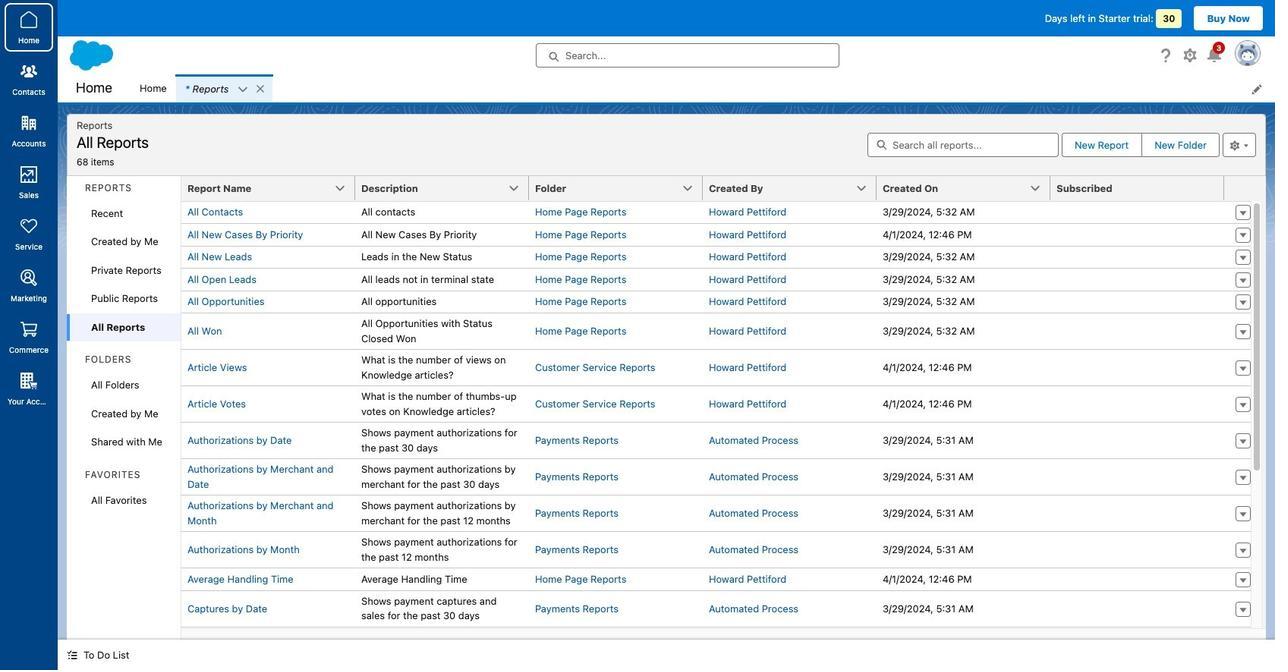 Task type: describe. For each thing, give the bounding box(es) containing it.
description column header
[[355, 176, 538, 202]]

1 horizontal spatial text default image
[[255, 83, 266, 94]]

Search all reports... text field
[[868, 133, 1059, 157]]

created on column header
[[877, 176, 1060, 202]]

1 vertical spatial text default image
[[67, 650, 77, 661]]

actions image
[[1225, 176, 1263, 200]]

folder column header
[[529, 176, 712, 202]]

report name column header
[[181, 176, 364, 202]]

text default image
[[238, 84, 249, 95]]



Task type: locate. For each thing, give the bounding box(es) containing it.
subscribed column header
[[1051, 176, 1234, 202]]

list
[[131, 74, 1276, 103]]

text default image
[[255, 83, 266, 94], [67, 650, 77, 661]]

created by column header
[[703, 176, 886, 202]]

cell
[[1051, 223, 1225, 246], [1051, 246, 1225, 268], [1051, 268, 1225, 291], [1051, 291, 1225, 313], [1051, 313, 1225, 350], [1051, 350, 1225, 386], [1051, 386, 1225, 422], [1051, 422, 1225, 459], [1051, 459, 1225, 495], [1051, 495, 1225, 532], [1051, 532, 1225, 568], [1051, 568, 1225, 591], [1051, 591, 1225, 627], [355, 627, 529, 671], [529, 627, 703, 671], [703, 627, 877, 671], [877, 627, 1051, 671], [1051, 627, 1225, 671], [1225, 627, 1263, 671]]

0 horizontal spatial text default image
[[67, 650, 77, 661]]

all reports grid
[[181, 176, 1263, 671]]

list item
[[176, 74, 273, 103]]

0 vertical spatial text default image
[[255, 83, 266, 94]]

actions column header
[[1225, 176, 1263, 202]]



